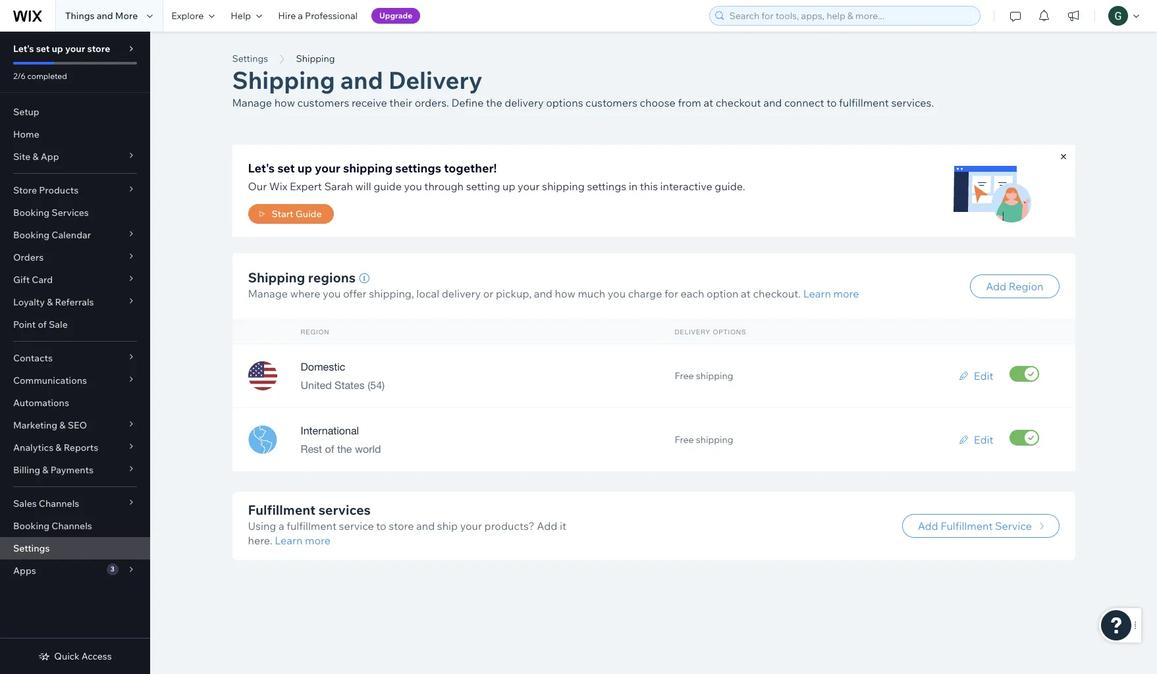 Task type: locate. For each thing, give the bounding box(es) containing it.
booking down store
[[13, 207, 50, 219]]

1 horizontal spatial set
[[277, 161, 295, 176]]

contacts button
[[0, 347, 150, 369]]

set inside sidebar element
[[36, 43, 50, 55]]

1 horizontal spatial of
[[325, 443, 334, 455]]

& for analytics
[[56, 442, 62, 454]]

1 horizontal spatial learn
[[803, 287, 831, 301]]

the
[[486, 96, 502, 109], [337, 443, 352, 455]]

fulfillment down fulfillment services
[[287, 520, 337, 533]]

0 horizontal spatial add
[[537, 520, 557, 533]]

start guide button
[[248, 204, 334, 224]]

up inside sidebar element
[[52, 43, 63, 55]]

0 horizontal spatial how
[[274, 96, 295, 109]]

set up 2/6 completed
[[36, 43, 50, 55]]

1 horizontal spatial up
[[297, 161, 312, 176]]

0 vertical spatial set
[[36, 43, 50, 55]]

settings up apps
[[13, 543, 50, 555]]

of right rest
[[325, 443, 334, 455]]

store down things and more
[[87, 43, 110, 55]]

1 vertical spatial of
[[325, 443, 334, 455]]

at right option
[[741, 287, 751, 301]]

& for marketing
[[59, 420, 66, 431]]

0 vertical spatial free
[[675, 370, 694, 382]]

1 horizontal spatial settings
[[232, 53, 268, 65]]

1 free shipping from the top
[[675, 370, 733, 382]]

channels for booking channels
[[52, 520, 92, 532]]

and right the pickup,
[[534, 287, 552, 301]]

booking down sales
[[13, 520, 50, 532]]

1 horizontal spatial settings
[[587, 180, 626, 193]]

3 booking from the top
[[13, 520, 50, 532]]

fulfillment left services.
[[839, 96, 889, 109]]

1 vertical spatial fulfillment
[[941, 520, 993, 533]]

0 vertical spatial free shipping
[[675, 370, 733, 382]]

0 horizontal spatial customers
[[297, 96, 349, 109]]

0 horizontal spatial fulfillment
[[287, 520, 337, 533]]

0 vertical spatial store
[[87, 43, 110, 55]]

edit image
[[959, 435, 969, 444]]

1 vertical spatial shipping
[[232, 65, 335, 95]]

choose
[[640, 96, 676, 109]]

0 vertical spatial settings
[[232, 53, 268, 65]]

0 horizontal spatial settings
[[13, 543, 50, 555]]

point of sale link
[[0, 313, 150, 336]]

reports
[[64, 442, 98, 454]]

2 customers from the left
[[586, 96, 637, 109]]

up up completed
[[52, 43, 63, 55]]

up right 'setting'
[[503, 180, 515, 193]]

0 horizontal spatial store
[[87, 43, 110, 55]]

and
[[97, 10, 113, 22], [340, 65, 383, 95], [763, 96, 782, 109], [534, 287, 552, 301], [416, 520, 435, 533]]

a right using
[[279, 520, 284, 533]]

& right loyalty
[[47, 296, 53, 308]]

you right guide
[[404, 180, 422, 193]]

loyalty & referrals
[[13, 296, 94, 308]]

your right ship
[[460, 520, 482, 533]]

settings up through
[[395, 161, 441, 176]]

1 vertical spatial learn more link
[[275, 534, 331, 548]]

1 vertical spatial learn
[[275, 534, 303, 548]]

of inside sidebar element
[[38, 319, 47, 331]]

1 edit from the top
[[974, 369, 993, 382]]

learn more link right checkout.
[[803, 287, 859, 301]]

store
[[13, 184, 37, 196]]

1 horizontal spatial how
[[555, 287, 575, 301]]

to right connect
[[827, 96, 837, 109]]

add region
[[986, 280, 1044, 293]]

and left ship
[[416, 520, 435, 533]]

delivery
[[388, 65, 483, 95]]

fulfillment
[[248, 502, 316, 518], [941, 520, 993, 533]]

0 horizontal spatial to
[[376, 520, 386, 533]]

site
[[13, 151, 30, 163]]

0 horizontal spatial more
[[305, 534, 331, 548]]

you
[[404, 180, 422, 193], [323, 287, 341, 301], [608, 287, 626, 301]]

0 vertical spatial fulfillment
[[839, 96, 889, 109]]

site & app button
[[0, 146, 150, 168]]

2 vertical spatial shipping
[[248, 270, 305, 286]]

rest
[[301, 443, 322, 455]]

analytics
[[13, 442, 53, 454]]

settings
[[395, 161, 441, 176], [587, 180, 626, 193]]

channels down sales channels popup button
[[52, 520, 92, 532]]

0 horizontal spatial delivery
[[442, 287, 481, 301]]

0 vertical spatial learn more link
[[803, 287, 859, 301]]

automations
[[13, 397, 69, 409]]

1 vertical spatial free
[[675, 434, 694, 446]]

1 vertical spatial how
[[555, 287, 575, 301]]

& left reports
[[56, 442, 62, 454]]

store right service
[[389, 520, 414, 533]]

0 vertical spatial shipping
[[296, 53, 335, 65]]

products
[[39, 184, 78, 196]]

up
[[52, 43, 63, 55], [297, 161, 312, 176], [503, 180, 515, 193]]

2 horizontal spatial up
[[503, 180, 515, 193]]

customers left 'choose'
[[586, 96, 637, 109]]

1 horizontal spatial customers
[[586, 96, 637, 109]]

0 vertical spatial at
[[704, 96, 713, 109]]

receive
[[352, 96, 387, 109]]

add inside add region button
[[986, 280, 1006, 293]]

a
[[298, 10, 303, 22], [279, 520, 284, 533]]

shipping,
[[369, 287, 414, 301]]

and left more
[[97, 10, 113, 22]]

settings down help button
[[232, 53, 268, 65]]

shipping up the where
[[248, 270, 305, 286]]

channels up booking channels
[[39, 498, 79, 510]]

1 vertical spatial edit
[[974, 433, 993, 446]]

0 horizontal spatial a
[[279, 520, 284, 533]]

fulfillment inside shipping and delivery manage how customers receive their orders. define the delivery options customers choose from at checkout and connect to fulfillment services.
[[839, 96, 889, 109]]

1 horizontal spatial delivery
[[505, 96, 544, 109]]

1 vertical spatial let's
[[248, 161, 275, 176]]

0 vertical spatial fulfillment
[[248, 502, 316, 518]]

where
[[290, 287, 320, 301]]

how
[[274, 96, 295, 109], [555, 287, 575, 301]]

at inside shipping and delivery manage how customers receive their orders. define the delivery options customers choose from at checkout and connect to fulfillment services.
[[704, 96, 713, 109]]

channels inside popup button
[[39, 498, 79, 510]]

add inside add fulfillment service "button"
[[918, 520, 938, 533]]

billing & payments
[[13, 464, 93, 476]]

at
[[704, 96, 713, 109], [741, 287, 751, 301]]

shipping and delivery manage how customers receive their orders. define the delivery options customers choose from at checkout and connect to fulfillment services.
[[232, 65, 934, 109]]

2 booking from the top
[[13, 229, 50, 241]]

1 vertical spatial delivery
[[442, 287, 481, 301]]

point of sale
[[13, 319, 68, 331]]

let's
[[13, 43, 34, 55], [248, 161, 275, 176]]

setup
[[13, 106, 39, 118]]

customers left receive
[[297, 96, 349, 109]]

2 free from the top
[[675, 434, 694, 446]]

& inside popup button
[[33, 151, 39, 163]]

free
[[675, 370, 694, 382], [675, 434, 694, 446]]

more
[[833, 287, 859, 301], [305, 534, 331, 548]]

1 vertical spatial region
[[301, 328, 330, 336]]

shipping down hire
[[232, 65, 335, 95]]

1 horizontal spatial add
[[918, 520, 938, 533]]

setting
[[466, 180, 500, 193]]

1 horizontal spatial fulfillment
[[839, 96, 889, 109]]

the left world
[[337, 443, 352, 455]]

learn
[[803, 287, 831, 301], [275, 534, 303, 548]]

to right service
[[376, 520, 386, 533]]

learn right checkout.
[[803, 287, 831, 301]]

a for using
[[279, 520, 284, 533]]

0 vertical spatial more
[[833, 287, 859, 301]]

0 vertical spatial edit
[[974, 369, 993, 382]]

0 horizontal spatial the
[[337, 443, 352, 455]]

charge
[[628, 287, 662, 301]]

learn more
[[275, 534, 331, 548]]

delivery left options
[[505, 96, 544, 109]]

0 vertical spatial region
[[1009, 280, 1044, 293]]

of
[[38, 319, 47, 331], [325, 443, 334, 455]]

a inside using a fulfillment service to store and ship your products? add it here.
[[279, 520, 284, 533]]

0 vertical spatial delivery
[[505, 96, 544, 109]]

learn more link for shipping
[[803, 287, 859, 301]]

more
[[115, 10, 138, 22]]

shipping down 'hire a professional'
[[296, 53, 335, 65]]

&
[[33, 151, 39, 163], [47, 296, 53, 308], [59, 420, 66, 431], [56, 442, 62, 454], [42, 464, 48, 476]]

a for hire
[[298, 10, 303, 22]]

settings link down booking channels
[[0, 537, 150, 560]]

using a fulfillment service to store and ship your products? add it here.
[[248, 520, 566, 548]]

1 horizontal spatial at
[[741, 287, 751, 301]]

(54)
[[368, 379, 385, 391]]

1 vertical spatial up
[[297, 161, 312, 176]]

0 vertical spatial settings link
[[226, 52, 275, 65]]

of left sale
[[38, 319, 47, 331]]

the right define
[[486, 96, 502, 109]]

options
[[713, 328, 747, 336]]

a right hire
[[298, 10, 303, 22]]

settings left in
[[587, 180, 626, 193]]

1 vertical spatial a
[[279, 520, 284, 533]]

learn more link down fulfillment services
[[275, 534, 331, 548]]

let's inside sidebar element
[[13, 43, 34, 55]]

0 horizontal spatial of
[[38, 319, 47, 331]]

1 vertical spatial set
[[277, 161, 295, 176]]

add
[[986, 280, 1006, 293], [918, 520, 938, 533], [537, 520, 557, 533]]

at right from
[[704, 96, 713, 109]]

settings
[[232, 53, 268, 65], [13, 543, 50, 555]]

set up wix
[[277, 161, 295, 176]]

booking inside dropdown button
[[13, 229, 50, 241]]

fulfillment left service
[[941, 520, 993, 533]]

1 vertical spatial to
[[376, 520, 386, 533]]

0 vertical spatial to
[[827, 96, 837, 109]]

delivery left or
[[442, 287, 481, 301]]

fulfillment up using
[[248, 502, 316, 518]]

& right site at the left of page
[[33, 151, 39, 163]]

communications
[[13, 375, 87, 387]]

1 vertical spatial more
[[305, 534, 331, 548]]

1 vertical spatial channels
[[52, 520, 92, 532]]

free for domestic united states (54)
[[675, 370, 694, 382]]

0 horizontal spatial settings
[[395, 161, 441, 176]]

your
[[65, 43, 85, 55], [315, 161, 340, 176], [518, 180, 540, 193], [460, 520, 482, 533]]

1 vertical spatial the
[[337, 443, 352, 455]]

edit right edit image
[[974, 369, 993, 382]]

and left connect
[[763, 96, 782, 109]]

app
[[41, 151, 59, 163]]

sales channels
[[13, 498, 79, 510]]

settings link down help button
[[226, 52, 275, 65]]

1 horizontal spatial settings link
[[226, 52, 275, 65]]

let's up "2/6" at the top
[[13, 43, 34, 55]]

up up expert
[[297, 161, 312, 176]]

start guide
[[272, 208, 322, 220]]

1 horizontal spatial more
[[833, 287, 859, 301]]

shipping inside shipping and delivery manage how customers receive their orders. define the delivery options customers choose from at checkout and connect to fulfillment services.
[[232, 65, 335, 95]]

let's up our
[[248, 161, 275, 176]]

let's for let's set up your store
[[13, 43, 34, 55]]

0 vertical spatial of
[[38, 319, 47, 331]]

2 horizontal spatial add
[[986, 280, 1006, 293]]

store inside using a fulfillment service to store and ship your products? add it here.
[[389, 520, 414, 533]]

store products button
[[0, 179, 150, 202]]

delivery
[[505, 96, 544, 109], [442, 287, 481, 301]]

service
[[339, 520, 374, 533]]

it
[[560, 520, 566, 533]]

manage where you offer shipping, local delivery or pickup, and how much you charge for each option at checkout. learn more
[[248, 287, 859, 301]]

your down things
[[65, 43, 85, 55]]

add inside using a fulfillment service to store and ship your products? add it here.
[[537, 520, 557, 533]]

shipping for and
[[232, 65, 335, 95]]

learn more link
[[803, 287, 859, 301], [275, 534, 331, 548]]

card
[[32, 274, 53, 286]]

& right billing
[[42, 464, 48, 476]]

start
[[272, 208, 293, 220]]

& left 'seo'
[[59, 420, 66, 431]]

0 horizontal spatial set
[[36, 43, 50, 55]]

1 vertical spatial settings
[[13, 543, 50, 555]]

1 horizontal spatial store
[[389, 520, 414, 533]]

here.
[[248, 534, 272, 548]]

1 horizontal spatial learn more link
[[803, 287, 859, 301]]

1 horizontal spatial a
[[298, 10, 303, 22]]

edit right edit icon
[[974, 433, 993, 446]]

0 vertical spatial booking
[[13, 207, 50, 219]]

states
[[335, 379, 365, 391]]

1 vertical spatial store
[[389, 520, 414, 533]]

0 vertical spatial up
[[52, 43, 63, 55]]

booking up the orders
[[13, 229, 50, 241]]

shipping
[[296, 53, 335, 65], [232, 65, 335, 95], [248, 270, 305, 286]]

point
[[13, 319, 36, 331]]

Search for tools, apps, help & more... field
[[725, 7, 976, 25]]

things
[[65, 10, 95, 22]]

calendar
[[52, 229, 91, 241]]

1 horizontal spatial to
[[827, 96, 837, 109]]

domestic
[[301, 361, 345, 373]]

0 vertical spatial manage
[[232, 96, 272, 109]]

1 vertical spatial booking
[[13, 229, 50, 241]]

0 vertical spatial channels
[[39, 498, 79, 510]]

your up sarah
[[315, 161, 340, 176]]

professional
[[305, 10, 358, 22]]

1 free from the top
[[675, 370, 694, 382]]

let's set up your shipping settings together!
[[248, 161, 497, 176]]

regions
[[308, 270, 356, 286]]

0 vertical spatial let's
[[13, 43, 34, 55]]

learn right here.
[[275, 534, 303, 548]]

gift
[[13, 274, 30, 286]]

& for loyalty
[[47, 296, 53, 308]]

payments
[[50, 464, 93, 476]]

1 booking from the top
[[13, 207, 50, 219]]

wix
[[269, 180, 287, 193]]

2 vertical spatial booking
[[13, 520, 50, 532]]

1 horizontal spatial the
[[486, 96, 502, 109]]

to inside using a fulfillment service to store and ship your products? add it here.
[[376, 520, 386, 533]]

1 horizontal spatial you
[[404, 180, 422, 193]]

international
[[301, 425, 359, 437]]

& inside dropdown button
[[56, 442, 62, 454]]

a inside hire a professional link
[[298, 10, 303, 22]]

0 horizontal spatial let's
[[13, 43, 34, 55]]

0 vertical spatial how
[[274, 96, 295, 109]]

2 edit from the top
[[974, 433, 993, 446]]

2 free shipping from the top
[[675, 434, 733, 446]]

0 horizontal spatial up
[[52, 43, 63, 55]]

1 vertical spatial fulfillment
[[287, 520, 337, 533]]

1 horizontal spatial let's
[[248, 161, 275, 176]]

2 vertical spatial up
[[503, 180, 515, 193]]

0 horizontal spatial at
[[704, 96, 713, 109]]

info tooltip image
[[359, 274, 370, 285]]

delivery options
[[675, 328, 747, 336]]

free shipping for international rest of the world
[[675, 434, 733, 446]]

you down regions
[[323, 287, 341, 301]]

1 horizontal spatial region
[[1009, 280, 1044, 293]]

you right much
[[608, 287, 626, 301]]

products?
[[484, 520, 535, 533]]

0 horizontal spatial settings link
[[0, 537, 150, 560]]

0 vertical spatial a
[[298, 10, 303, 22]]



Task type: vqa. For each thing, say whether or not it's contained in the screenshot.
right settings
yes



Task type: describe. For each thing, give the bounding box(es) containing it.
region inside button
[[1009, 280, 1044, 293]]

checkout
[[716, 96, 761, 109]]

fulfillment inside "button"
[[941, 520, 993, 533]]

our
[[248, 180, 267, 193]]

checkout.
[[753, 287, 801, 301]]

apps
[[13, 565, 36, 577]]

option
[[707, 287, 739, 301]]

2/6 completed
[[13, 71, 67, 81]]

referrals
[[55, 296, 94, 308]]

0 horizontal spatial region
[[301, 328, 330, 336]]

guide
[[374, 180, 402, 193]]

shipping for regions
[[248, 270, 305, 286]]

manage inside shipping and delivery manage how customers receive their orders. define the delivery options customers choose from at checkout and connect to fulfillment services.
[[232, 96, 272, 109]]

hire
[[278, 10, 296, 22]]

local
[[416, 287, 439, 301]]

set for let's set up your store
[[36, 43, 50, 55]]

and up receive
[[340, 65, 383, 95]]

sales
[[13, 498, 37, 510]]

our wix expert sarah will guide you through setting up your shipping settings in this interactive guide.
[[248, 180, 745, 193]]

let's set up your store
[[13, 43, 110, 55]]

the inside shipping and delivery manage how customers receive their orders. define the delivery options customers choose from at checkout and connect to fulfillment services.
[[486, 96, 502, 109]]

your inside using a fulfillment service to store and ship your products? add it here.
[[460, 520, 482, 533]]

quick access
[[54, 651, 112, 663]]

each
[[681, 287, 704, 301]]

set for let's set up your shipping settings together!
[[277, 161, 295, 176]]

services.
[[891, 96, 934, 109]]

edit image
[[959, 371, 969, 380]]

booking for booking calendar
[[13, 229, 50, 241]]

the inside international rest of the world
[[337, 443, 352, 455]]

hire a professional link
[[270, 0, 365, 32]]

services
[[52, 207, 89, 219]]

booking calendar
[[13, 229, 91, 241]]

booking channels
[[13, 520, 92, 532]]

orders
[[13, 252, 44, 263]]

upgrade button
[[371, 8, 420, 24]]

billing
[[13, 464, 40, 476]]

edit for international rest of the world
[[974, 433, 993, 446]]

marketing & seo
[[13, 420, 87, 431]]

orders.
[[415, 96, 449, 109]]

booking for booking services
[[13, 207, 50, 219]]

domestic united states (54)
[[301, 361, 385, 391]]

1 vertical spatial manage
[[248, 287, 288, 301]]

help button
[[223, 0, 270, 32]]

add fulfillment service
[[918, 520, 1032, 533]]

seo
[[68, 420, 87, 431]]

marketing
[[13, 420, 57, 431]]

booking for booking channels
[[13, 520, 50, 532]]

sidebar element
[[0, 32, 150, 674]]

booking channels link
[[0, 515, 150, 537]]

your inside sidebar element
[[65, 43, 85, 55]]

add fulfillment service button
[[902, 514, 1059, 538]]

to inside shipping and delivery manage how customers receive their orders. define the delivery options customers choose from at checkout and connect to fulfillment services.
[[827, 96, 837, 109]]

booking services
[[13, 207, 89, 219]]

guide.
[[715, 180, 745, 193]]

add for add fulfillment service
[[918, 520, 938, 533]]

from
[[678, 96, 701, 109]]

of inside international rest of the world
[[325, 443, 334, 455]]

much
[[578, 287, 605, 301]]

will
[[355, 180, 371, 193]]

1 vertical spatial settings
[[587, 180, 626, 193]]

services
[[319, 502, 371, 518]]

gift card button
[[0, 269, 150, 291]]

loyalty & referrals button
[[0, 291, 150, 313]]

orders button
[[0, 246, 150, 269]]

things and more
[[65, 10, 138, 22]]

loyalty
[[13, 296, 45, 308]]

international rest of the world
[[301, 425, 381, 455]]

billing & payments button
[[0, 459, 150, 481]]

access
[[82, 651, 112, 663]]

add region button
[[970, 275, 1059, 298]]

booking calendar button
[[0, 224, 150, 246]]

how inside shipping and delivery manage how customers receive their orders. define the delivery options customers choose from at checkout and connect to fulfillment services.
[[274, 96, 295, 109]]

up for store
[[52, 43, 63, 55]]

booking services link
[[0, 202, 150, 224]]

up for shipping
[[297, 161, 312, 176]]

edit for domestic united states (54)
[[974, 369, 993, 382]]

pickup,
[[496, 287, 532, 301]]

0 vertical spatial learn
[[803, 287, 831, 301]]

free for international rest of the world
[[675, 434, 694, 446]]

gift card
[[13, 274, 53, 286]]

marketing & seo button
[[0, 414, 150, 437]]

let's for let's set up your shipping settings together!
[[248, 161, 275, 176]]

0 vertical spatial settings
[[395, 161, 441, 176]]

3
[[111, 565, 114, 574]]

2 horizontal spatial you
[[608, 287, 626, 301]]

0 horizontal spatial you
[[323, 287, 341, 301]]

offer
[[343, 287, 367, 301]]

1 vertical spatial at
[[741, 287, 751, 301]]

and inside using a fulfillment service to store and ship your products? add it here.
[[416, 520, 435, 533]]

store products
[[13, 184, 78, 196]]

sales channels button
[[0, 493, 150, 515]]

explore
[[171, 10, 204, 22]]

channels for sales channels
[[39, 498, 79, 510]]

store inside sidebar element
[[87, 43, 110, 55]]

0 horizontal spatial fulfillment
[[248, 502, 316, 518]]

learn more link for shipping and delivery
[[275, 534, 331, 548]]

& for billing
[[42, 464, 48, 476]]

upgrade
[[379, 11, 412, 20]]

guide
[[296, 208, 322, 220]]

add for add region
[[986, 280, 1006, 293]]

through
[[424, 180, 464, 193]]

fulfillment inside using a fulfillment service to store and ship your products? add it here.
[[287, 520, 337, 533]]

your right 'setting'
[[518, 180, 540, 193]]

& for site
[[33, 151, 39, 163]]

together!
[[444, 161, 497, 176]]

settings inside sidebar element
[[13, 543, 50, 555]]

world
[[355, 443, 381, 455]]

interactive
[[660, 180, 712, 193]]

define
[[452, 96, 484, 109]]

quick access button
[[38, 651, 112, 663]]

options
[[546, 96, 583, 109]]

delivery inside shipping and delivery manage how customers receive their orders. define the delivery options customers choose from at checkout and connect to fulfillment services.
[[505, 96, 544, 109]]

using
[[248, 520, 276, 533]]

2/6
[[13, 71, 26, 81]]

communications button
[[0, 369, 150, 392]]

1 customers from the left
[[297, 96, 349, 109]]

contacts
[[13, 352, 53, 364]]

sarah
[[324, 180, 353, 193]]

shipping regions
[[248, 270, 356, 286]]

united
[[301, 379, 332, 391]]

sale
[[49, 319, 68, 331]]

free shipping for domestic united states (54)
[[675, 370, 733, 382]]



